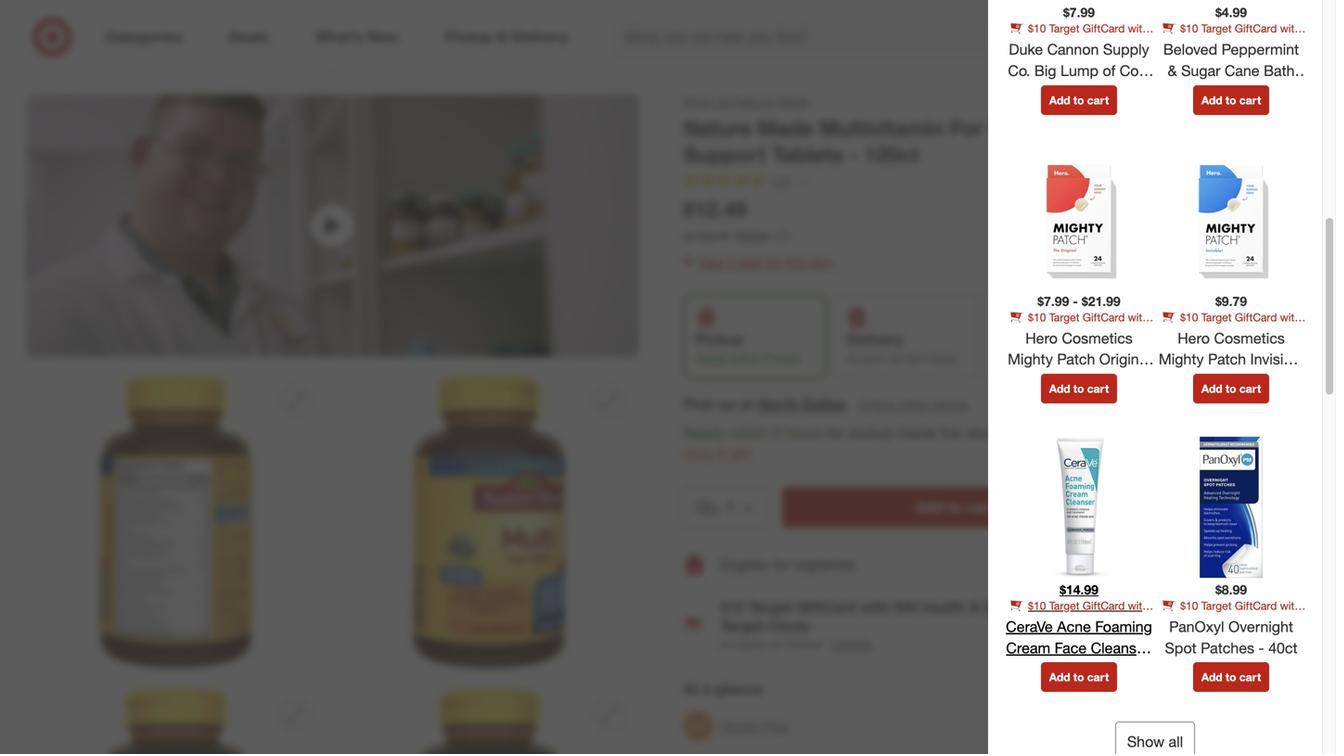 Task type: locate. For each thing, give the bounding box(es) containing it.
purchase up coal
[[1107, 35, 1153, 49]]

nature
[[734, 94, 773, 110], [683, 115, 752, 141]]

$10 target giftcard with $40 health & beauty purchase down $4.99
[[1157, 21, 1305, 49]]

0 horizontal spatial store
[[736, 637, 765, 653]]

supply
[[1103, 40, 1149, 58]]

lump
[[1061, 62, 1099, 80]]

1 vertical spatial at
[[740, 395, 754, 413]]

store inside ready within 2 hours for pickup inside the store only 6 left
[[966, 424, 999, 442]]

$7.99 up search
[[1063, 4, 1095, 20]]

only
[[683, 445, 714, 463]]

add to cart button down panoxyl overnight spot patches - 40ct
[[1193, 663, 1269, 692]]

0 horizontal spatial acne
[[1008, 372, 1042, 390]]

0 horizontal spatial pimple
[[1047, 372, 1092, 390]]

patch
[[1057, 350, 1095, 368], [1208, 350, 1246, 368]]

cosmetics inside hero cosmetics mighty patch original acne pimple patches - 24ct
[[1062, 329, 1133, 347]]

purchase for $7.99 - $21.99
[[1107, 324, 1153, 338]]

add to cart button for $4.99
[[1193, 85, 1269, 115]]

$40 for $4.99
[[1157, 35, 1175, 49]]

add to cart
[[1049, 93, 1109, 107], [1201, 93, 1261, 107], [1049, 382, 1109, 396], [1201, 382, 1261, 396], [916, 498, 995, 516], [1049, 671, 1109, 684], [1201, 671, 1261, 684]]

to right '+'
[[1226, 382, 1236, 396]]

acne
[[1008, 372, 1042, 390], [1196, 372, 1230, 390]]

add to cart for $8.99
[[1201, 671, 1261, 684]]

target for $4.99
[[1201, 21, 1232, 35]]

cart for $7.99 - $21.99
[[1087, 382, 1109, 396]]

gluten
[[720, 718, 759, 734]]

all inside shop all nature made nature made multivitamin for him with no iron, nutritional support tablets - 120ct
[[718, 94, 730, 110]]

2 acne from the left
[[1196, 372, 1230, 390]]

1 horizontal spatial item
[[1266, 558, 1287, 572]]

1 vertical spatial made
[[757, 115, 814, 141]]

target
[[1049, 21, 1080, 35], [1201, 21, 1232, 35], [1049, 310, 1080, 324], [1201, 310, 1232, 324], [748, 598, 792, 617], [1049, 599, 1080, 613], [1201, 599, 1232, 613], [720, 617, 764, 635]]

$40 for $7.99 - $21.99
[[1005, 324, 1023, 338]]

1 horizontal spatial dallas
[[802, 395, 846, 413]]

1 mighty from the left
[[1008, 350, 1053, 368]]

target up cannon
[[1049, 21, 1080, 35]]

purchase up 40ct
[[1259, 613, 1305, 627]]

health for $8.99
[[1178, 613, 1209, 627]]

by
[[1028, 352, 1039, 366]]

hours down north dallas button
[[785, 424, 823, 442]]

$40 inside $10 target giftcard with $40 health & beauty purchase with target circle in-store or online ∙ details
[[894, 598, 918, 617]]

40ct
[[1268, 639, 1298, 657]]

purchase down $14.99
[[1037, 598, 1103, 617]]

2 cosmetics from the left
[[1214, 329, 1285, 347]]

purchase left panoxyl
[[1107, 613, 1153, 627]]

dallas up deal
[[735, 228, 770, 244]]

target down $14.99
[[1049, 599, 1080, 613]]

patches down offer
[[1201, 639, 1254, 657]]

$40 for $14.99
[[1005, 613, 1023, 627]]

store left or
[[736, 637, 765, 653]]

2 pimple from the left
[[1234, 372, 1280, 390]]

hero cosmetics mighty patch original acne pimple patches - 24ct
[[1008, 329, 1150, 411]]

$10 target giftcard with $40 health & beauty purchase down $7.99 - $21.99
[[1005, 310, 1153, 338]]

to for $8.99
[[1226, 671, 1236, 684]]

search button
[[1063, 17, 1107, 61]]

to down dec
[[1073, 382, 1084, 396]]

1 vertical spatial all
[[1169, 733, 1183, 751]]

1 horizontal spatial mighty
[[1159, 350, 1204, 368]]

add to cart for $4.99
[[1201, 93, 1261, 107]]

north right up
[[758, 395, 798, 413]]

add to cart button up nutritional
[[1193, 85, 1269, 115]]

- inside hero cosmetics mighty patch original acne pimple patches - 24ct
[[1060, 393, 1065, 411]]

at right up
[[740, 395, 754, 413]]

purchase inside $10 target giftcard with $40 health & beauty purchase with target circle in-store or online ∙ details
[[1037, 598, 1103, 617]]

within down pickup
[[730, 352, 760, 366]]

0 horizontal spatial mighty
[[1008, 350, 1053, 368]]

24ct inside hero cosmetics mighty patch original acne pimple patches - 24ct
[[1069, 393, 1099, 411]]

for right eligible
[[772, 556, 790, 574]]

1 hero from the left
[[1025, 329, 1058, 347]]

with for $7.99
[[1128, 21, 1149, 35]]

dialog
[[988, 0, 1336, 754]]

0 vertical spatial patches
[[1096, 372, 1150, 390]]

0 horizontal spatial 2
[[763, 352, 769, 366]]

purchase up original
[[1107, 324, 1153, 338]]

giftcard up peppermint
[[1235, 21, 1277, 35]]

giftcard for $7.99
[[1083, 21, 1125, 35]]

with for $4.99
[[1280, 21, 1301, 35]]

1 horizontal spatial 2
[[773, 424, 781, 442]]

$10 for $4.99
[[1180, 21, 1198, 35]]

0 horizontal spatial cosmetics
[[1062, 329, 1133, 347]]

hero for acne
[[1025, 329, 1058, 347]]

dialog containing duke cannon supply co. big lump of coal bar soap - bergamot scent - 10oz
[[988, 0, 1336, 754]]

mighty up '+'
[[1159, 350, 1204, 368]]

0 vertical spatial nature
[[734, 94, 773, 110]]

nature made multivitamin for him with no iron, nutritional support tablets - 120ct, 2 of 9, play video image
[[26, 95, 639, 357]]

acne down it
[[1008, 372, 1042, 390]]

to left 4oz
[[1226, 93, 1236, 107]]

all
[[718, 94, 730, 110], [1169, 733, 1183, 751]]

beauty
[[1070, 35, 1104, 49], [1222, 35, 1256, 49], [1070, 324, 1104, 338], [1222, 324, 1256, 338], [984, 598, 1033, 617], [1070, 613, 1104, 627], [1222, 613, 1256, 627]]

made
[[777, 94, 810, 110], [757, 115, 814, 141]]

with for $14.99
[[1128, 599, 1149, 613]]

0 horizontal spatial patch
[[1057, 350, 1095, 368]]

left
[[730, 445, 751, 463]]

ready inside pickup ready within 2 hours
[[695, 352, 727, 366]]

& for $4.99
[[1212, 35, 1219, 49]]

1 pimple from the left
[[1047, 372, 1092, 390]]

hero for +
[[1178, 329, 1210, 347]]

cart for $8.99
[[1239, 671, 1261, 684]]

purchase for $9.79
[[1259, 324, 1305, 338]]

$10 target giftcard with $40 health & beauty purchase for hero cosmetics mighty patch original acne pimple patches - 24ct
[[1005, 310, 1153, 338]]

no
[[1084, 115, 1113, 141]]

1 cosmetics from the left
[[1062, 329, 1133, 347]]

pimple down dec
[[1047, 372, 1092, 390]]

1 horizontal spatial 24ct
[[1250, 393, 1280, 411]]

add to cart down "lump"
[[1049, 93, 1109, 107]]

add to cart down $14.99
[[1049, 671, 1109, 684]]

mighty inside hero cosmetics mighty patch original acne pimple patches - 24ct
[[1008, 350, 1053, 368]]

cannon
[[1047, 40, 1099, 58]]

store right the
[[966, 424, 999, 442]]

pickup
[[849, 424, 893, 442]]

check
[[858, 396, 896, 413]]

0 horizontal spatial all
[[718, 94, 730, 110]]

nature made multivitamin for him with no iron, nutritional support tablets - 120ct, 5 of 9 image
[[26, 686, 325, 754]]

hero inside hero cosmetics mighty patch original acne pimple patches - 24ct
[[1025, 329, 1058, 347]]

target down $4.99
[[1201, 21, 1232, 35]]

mighty for acne
[[1008, 350, 1053, 368]]

0 vertical spatial at
[[683, 228, 694, 244]]

purchase up bath
[[1259, 35, 1305, 49]]

1 vertical spatial nature
[[683, 115, 752, 141]]

hours inside ready within 2 hours for pickup inside the store only 6 left
[[785, 424, 823, 442]]

2 down the pick up at north dallas on the right bottom of page
[[773, 424, 781, 442]]

soon
[[862, 352, 887, 366]]

hero up the by
[[1025, 329, 1058, 347]]

add to cart down panoxyl overnight spot patches - 40ct
[[1201, 671, 1261, 684]]

0 vertical spatial 2
[[763, 352, 769, 366]]

24ct down invisible
[[1250, 393, 1280, 411]]

giftcard for $14.99
[[1083, 599, 1125, 613]]

registries
[[794, 556, 855, 574]]

target for $8.99
[[1201, 599, 1232, 613]]

0 vertical spatial hours
[[772, 352, 800, 366]]

pimple inside hero cosmetics mighty patch invisible + acne pimple patches - 24ct
[[1234, 372, 1280, 390]]

& inside beloved peppermint & sugar cane bath bomb - 4oz
[[1168, 62, 1177, 80]]

0 vertical spatial store
[[966, 424, 999, 442]]

gluten free button
[[683, 706, 788, 747]]

1 horizontal spatial all
[[1169, 733, 1183, 751]]

$10 target giftcard with $40 health & beauty purchase down $8.99
[[1157, 599, 1305, 627]]

add
[[1049, 93, 1070, 107], [1201, 93, 1223, 107], [1049, 382, 1070, 396], [1201, 382, 1223, 396], [916, 498, 944, 516], [1242, 558, 1263, 572], [1049, 671, 1070, 684], [1201, 671, 1223, 684]]

dec
[[1065, 352, 1085, 366]]

ready inside ready within 2 hours for pickup inside the store only 6 left
[[683, 424, 726, 442]]

mighty down 'shipping'
[[1008, 350, 1053, 368]]

tablets
[[772, 142, 843, 168]]

purchase
[[1107, 35, 1153, 49], [1259, 35, 1305, 49], [1107, 324, 1153, 338], [1259, 324, 1305, 338], [1037, 598, 1103, 617], [1107, 613, 1153, 627], [1259, 613, 1305, 627]]

patch inside hero cosmetics mighty patch invisible + acne pimple patches - 24ct
[[1208, 350, 1246, 368]]

1 horizontal spatial hero
[[1178, 329, 1210, 347]]

purchase for $4.99
[[1259, 35, 1305, 49]]

1 vertical spatial ready
[[683, 424, 726, 442]]

cosmetics inside hero cosmetics mighty patch invisible + acne pimple patches - 24ct
[[1214, 329, 1285, 347]]

24ct down dec
[[1069, 393, 1099, 411]]

giftcard up overnight
[[1235, 599, 1277, 613]]

in-
[[720, 637, 736, 653]]

$10
[[1028, 21, 1046, 35], [1180, 21, 1198, 35], [1028, 310, 1046, 324], [1180, 310, 1198, 324], [720, 598, 744, 617], [1028, 599, 1046, 613], [1180, 599, 1198, 613]]

giftcard down $9.79 on the right top of the page
[[1235, 310, 1277, 324]]

store
[[966, 424, 999, 442], [736, 637, 765, 653]]

1 vertical spatial dallas
[[802, 395, 846, 413]]

0 horizontal spatial hero
[[1025, 329, 1058, 347]]

nature up support
[[683, 115, 752, 141]]

0 vertical spatial ready
[[695, 352, 727, 366]]

north
[[698, 228, 731, 244], [758, 395, 798, 413]]

$10 target giftcard with $40 health & beauty purchase down $9.79 on the right top of the page
[[1157, 310, 1305, 338]]

to down panoxyl overnight spot patches - 40ct
[[1226, 671, 1236, 684]]

target down $9.79 on the right top of the page
[[1201, 310, 1232, 324]]

ready down pickup
[[695, 352, 727, 366]]

ready within 2 hours for pickup inside the store only 6 left
[[683, 424, 999, 463]]

0 horizontal spatial north
[[698, 228, 731, 244]]

add to cart button for $9.79
[[1193, 374, 1269, 404]]

patches down '+'
[[1183, 393, 1236, 411]]

giftcard up supply
[[1083, 21, 1125, 35]]

invisible
[[1250, 350, 1304, 368]]

duke
[[1009, 40, 1043, 58]]

target for $7.99
[[1049, 21, 1080, 35]]

0 vertical spatial dallas
[[735, 228, 770, 244]]

cosmetics
[[1062, 329, 1133, 347], [1214, 329, 1285, 347]]

1 acne from the left
[[1008, 372, 1042, 390]]

hero
[[1025, 329, 1058, 347], [1178, 329, 1210, 347]]

with for $7.99 - $21.99
[[1128, 310, 1149, 324]]

& for $7.99
[[1060, 35, 1067, 49]]

0 vertical spatial item
[[809, 254, 834, 271]]

at north dallas
[[683, 228, 770, 244]]

$40
[[1005, 35, 1023, 49], [1157, 35, 1175, 49], [1005, 324, 1023, 338], [1157, 324, 1175, 338], [894, 598, 918, 617], [1005, 613, 1023, 627], [1157, 613, 1175, 627]]

target for $7.99 - $21.99
[[1049, 310, 1080, 324]]

+
[[1183, 372, 1192, 390]]

cosmetics up invisible
[[1214, 329, 1285, 347]]

add item button
[[1217, 550, 1296, 580]]

acne right '+'
[[1196, 372, 1230, 390]]

patch inside hero cosmetics mighty patch original acne pimple patches - 24ct
[[1057, 350, 1095, 368]]

item right the this on the top right
[[809, 254, 834, 271]]

0 vertical spatial within
[[730, 352, 760, 366]]

giftcard up ∙
[[796, 598, 856, 617]]

all right the show
[[1169, 733, 1183, 751]]

&
[[1060, 35, 1067, 49], [1212, 35, 1219, 49], [1168, 62, 1177, 80], [1060, 324, 1067, 338], [1212, 324, 1219, 338], [970, 598, 980, 617], [1060, 613, 1067, 627], [1212, 613, 1219, 627]]

ready up only
[[683, 424, 726, 442]]

within up "left"
[[730, 424, 769, 442]]

for
[[766, 254, 781, 271], [827, 424, 845, 442], [772, 556, 790, 574]]

all right shop
[[718, 94, 730, 110]]

giftcard down $21.99
[[1083, 310, 1125, 324]]

add to cart button right '+'
[[1193, 374, 1269, 404]]

add to cart up nutritional
[[1201, 93, 1261, 107]]

hero up '+'
[[1178, 329, 1210, 347]]

hero inside hero cosmetics mighty patch invisible + acne pimple patches - 24ct
[[1178, 329, 1210, 347]]

1 24ct from the left
[[1069, 393, 1099, 411]]

pickup ready within 2 hours
[[695, 330, 800, 366]]

nature right shop
[[734, 94, 773, 110]]

& for $14.99
[[1060, 613, 1067, 627]]

target down $7.99 - $21.99
[[1049, 310, 1080, 324]]

1 vertical spatial $7.99
[[1038, 293, 1069, 309]]

$10 target giftcard with $40 health & beauty purchase for hero cosmetics mighty patch invisible + acne pimple patches - 24ct
[[1157, 310, 1305, 338]]

pickup
[[695, 330, 744, 349]]

cosmetics up 23
[[1062, 329, 1133, 347]]

1 vertical spatial within
[[730, 424, 769, 442]]

1 horizontal spatial store
[[966, 424, 999, 442]]

dallas up ready within 2 hours for pickup inside the store only 6 left
[[802, 395, 846, 413]]

shop
[[683, 94, 714, 110]]

item up saved
[[1266, 558, 1287, 572]]

add to cart right '+'
[[1201, 382, 1261, 396]]

0 horizontal spatial 24ct
[[1069, 393, 1099, 411]]

1 vertical spatial item
[[1266, 558, 1287, 572]]

0 vertical spatial north
[[698, 228, 731, 244]]

mighty inside hero cosmetics mighty patch invisible + acne pimple patches - 24ct
[[1159, 350, 1204, 368]]

1 horizontal spatial north
[[758, 395, 798, 413]]

1 horizontal spatial patch
[[1208, 350, 1246, 368]]

$10 inside $10 target giftcard with $40 health & beauty purchase with target circle in-store or online ∙ details
[[720, 598, 744, 617]]

137
[[771, 173, 792, 189]]

add up $8.99
[[1242, 558, 1263, 572]]

nature made multivitamin for him with no iron, nutritional support tablets - 120ct, 4 of 9 image
[[340, 372, 639, 671]]

or
[[769, 637, 781, 653]]

at down $12.49
[[683, 228, 694, 244]]

to down $14.99
[[1073, 671, 1084, 684]]

patches inside panoxyl overnight spot patches - 40ct
[[1201, 639, 1254, 657]]

2 patch from the left
[[1208, 350, 1246, 368]]

0 horizontal spatial item
[[809, 254, 834, 271]]

giftcard down $14.99
[[1083, 599, 1125, 613]]

target down $8.99
[[1201, 599, 1232, 613]]

beauty for $7.99
[[1070, 35, 1104, 49]]

2 up the pick up at north dallas on the right bottom of page
[[763, 352, 769, 366]]

$40 for $9.79
[[1157, 324, 1175, 338]]

at
[[683, 228, 694, 244], [740, 395, 754, 413]]

5pm
[[905, 352, 927, 366]]

sat,
[[1043, 352, 1062, 366]]

2 inside pickup ready within 2 hours
[[763, 352, 769, 366]]

2 hero from the left
[[1178, 329, 1210, 347]]

add to cart button
[[1041, 85, 1117, 115], [1193, 85, 1269, 115], [1041, 374, 1117, 404], [1193, 374, 1269, 404], [782, 487, 1129, 528], [1041, 663, 1117, 692], [1193, 663, 1269, 692]]

for left "pickup"
[[827, 424, 845, 442]]

- inside beloved peppermint & sugar cane bath bomb - 4oz
[[1237, 83, 1242, 101]]

health for $4.99
[[1178, 35, 1209, 49]]

cart for $14.99
[[1087, 671, 1109, 684]]

hours up north dallas button
[[772, 352, 800, 366]]

with
[[1128, 21, 1149, 35], [1280, 21, 1301, 35], [1035, 115, 1078, 141], [1128, 310, 1149, 324], [1280, 310, 1301, 324], [860, 598, 890, 617], [1107, 598, 1137, 617], [1128, 599, 1149, 613], [1280, 599, 1301, 613]]

purchase for $7.99
[[1107, 35, 1153, 49]]

add to cart down dec
[[1049, 382, 1109, 396]]

24ct inside hero cosmetics mighty patch invisible + acne pimple patches - 24ct
[[1250, 393, 1280, 411]]

2 vertical spatial patches
[[1201, 639, 1254, 657]]

1 vertical spatial store
[[736, 637, 765, 653]]

& for $9.79
[[1212, 324, 1219, 338]]

add to cart button for $14.99
[[1041, 663, 1117, 692]]

1 patch from the left
[[1057, 350, 1095, 368]]

1 vertical spatial 2
[[773, 424, 781, 442]]

1 horizontal spatial pimple
[[1234, 372, 1280, 390]]

health for $7.99
[[1026, 35, 1056, 49]]

coal
[[1120, 62, 1150, 80]]

1 vertical spatial hours
[[785, 424, 823, 442]]

add down inside
[[916, 498, 944, 516]]

beauty for $9.79
[[1222, 324, 1256, 338]]

search
[[1063, 30, 1107, 48]]

2 mighty from the left
[[1159, 350, 1204, 368]]

$10 for $14.99
[[1028, 599, 1046, 613]]

pimple down invisible
[[1234, 372, 1280, 390]]

for left the this on the top right
[[766, 254, 781, 271]]

1 vertical spatial patches
[[1183, 393, 1236, 411]]

beauty inside $10 target giftcard with $40 health & beauty purchase with target circle in-store or online ∙ details
[[984, 598, 1033, 617]]

deal
[[737, 254, 762, 271]]

$10 for $7.99 - $21.99
[[1028, 310, 1046, 324]]

see 1 deal for this item
[[700, 254, 834, 271]]

offer
[[1226, 621, 1252, 635]]

1 vertical spatial for
[[827, 424, 845, 442]]

to for $9.79
[[1226, 382, 1236, 396]]

patches down original
[[1096, 372, 1150, 390]]

0 vertical spatial all
[[718, 94, 730, 110]]

0 vertical spatial $7.99
[[1063, 4, 1095, 20]]

1 horizontal spatial acne
[[1196, 372, 1230, 390]]

giftcard
[[1083, 21, 1125, 35], [1235, 21, 1277, 35], [1083, 310, 1125, 324], [1235, 310, 1277, 324], [796, 598, 856, 617], [1083, 599, 1125, 613], [1235, 599, 1277, 613]]

$7.99 up 'shipping'
[[1038, 293, 1069, 309]]

north down $12.49
[[698, 228, 731, 244]]

0 vertical spatial for
[[766, 254, 781, 271]]

it
[[1018, 352, 1024, 366]]

add inside button
[[1242, 558, 1263, 572]]

purchase up invisible
[[1259, 324, 1305, 338]]

2 24ct from the left
[[1250, 393, 1280, 411]]

$10 for $9.79
[[1180, 310, 1198, 324]]

add down panoxyl overnight spot patches - 40ct
[[1201, 671, 1223, 684]]

23
[[1088, 352, 1101, 366]]

nutritional
[[1170, 115, 1276, 141]]

1 horizontal spatial at
[[740, 395, 754, 413]]

show
[[1127, 733, 1165, 751]]

add to cart button down $14.99
[[1041, 663, 1117, 692]]

to for $14.99
[[1073, 671, 1084, 684]]

ready
[[695, 352, 727, 366], [683, 424, 726, 442]]

add to cart button down dec
[[1041, 374, 1117, 404]]

show all
[[1127, 733, 1183, 751]]

1 horizontal spatial cosmetics
[[1214, 329, 1285, 347]]

$40 for $7.99
[[1005, 35, 1023, 49]]



Task type: vqa. For each thing, say whether or not it's contained in the screenshot.
Sort
no



Task type: describe. For each thing, give the bounding box(es) containing it.
circle
[[769, 617, 810, 635]]

$12.49
[[683, 196, 747, 222]]

free
[[763, 718, 788, 734]]

to down the
[[948, 498, 962, 516]]

giftcard inside $10 target giftcard with $40 health & beauty purchase with target circle in-store or online ∙ details
[[796, 598, 856, 617]]

add to cart button for $8.99
[[1193, 663, 1269, 692]]

$21.99
[[1082, 293, 1121, 309]]

4oz
[[1246, 83, 1270, 101]]

beauty for $7.99 - $21.99
[[1070, 324, 1104, 338]]

acne inside hero cosmetics mighty patch invisible + acne pimple patches - 24ct
[[1196, 372, 1230, 390]]

pimple inside hero cosmetics mighty patch original acne pimple patches - 24ct
[[1047, 372, 1092, 390]]

cane
[[1225, 62, 1260, 80]]

offer saved button
[[1198, 613, 1296, 643]]

add down $14.99
[[1049, 671, 1070, 684]]

add to cart button for $7.99 - $21.99
[[1041, 374, 1117, 404]]

soap
[[1035, 83, 1070, 101]]

health for $9.79
[[1178, 324, 1209, 338]]

$4.99
[[1215, 4, 1247, 20]]

$10 target giftcard with $40 health & beauty purchase for beloved peppermint & sugar cane bath bomb - 4oz
[[1157, 21, 1305, 49]]

patch for pimple
[[1057, 350, 1095, 368]]

nature made multivitamin for him with no iron, nutritional support tablets - 120ct, 6 of 9 image
[[340, 686, 639, 754]]

$7.99 for $7.99
[[1063, 4, 1095, 20]]

all for shop all nature made nature made multivitamin for him with no iron, nutritional support tablets - 120ct
[[718, 94, 730, 110]]

within inside ready within 2 hours for pickup inside the store only 6 left
[[730, 424, 769, 442]]

add down big
[[1049, 93, 1070, 107]]

hero cosmetics mighty patch invisible + acne pimple patches - 24ct image
[[1157, 145, 1305, 293]]

with inside shop all nature made nature made multivitamin for him with no iron, nutritional support tablets - 120ct
[[1035, 115, 1078, 141]]

bath
[[1264, 62, 1295, 80]]

giftcard for $4.99
[[1235, 21, 1277, 35]]

peppermint
[[1222, 40, 1299, 58]]

for
[[950, 115, 983, 141]]

spot
[[1165, 639, 1197, 657]]

add to cart button down "lump"
[[1041, 85, 1117, 115]]

hero cosmetics mighty patch original acne pimple patches - 24ct image
[[1005, 145, 1153, 293]]

item inside button
[[1266, 558, 1287, 572]]

iron,
[[1119, 115, 1164, 141]]

target for $9.79
[[1201, 310, 1232, 324]]

$10 for $7.99
[[1028, 21, 1046, 35]]

to for $7.99 - $21.99
[[1073, 382, 1084, 396]]

137 link
[[683, 172, 811, 193]]

for inside ready within 2 hours for pickup inside the store only 6 left
[[827, 424, 845, 442]]

within inside pickup ready within 2 hours
[[730, 352, 760, 366]]

add to cart down the
[[916, 498, 995, 516]]

What can we help you find? suggestions appear below search field
[[614, 17, 1076, 58]]

bergamot
[[1084, 83, 1150, 101]]

details
[[832, 637, 872, 653]]

beauty for $14.99
[[1070, 613, 1104, 627]]

- inside hero cosmetics mighty patch invisible + acne pimple patches - 24ct
[[1241, 393, 1246, 411]]

panoxyl overnight spot patches - 40ct image
[[1157, 433, 1305, 582]]

eligible for registries
[[720, 556, 855, 574]]

0 horizontal spatial dallas
[[735, 228, 770, 244]]

beloved
[[1163, 40, 1217, 58]]

overnight
[[1228, 618, 1293, 636]]

a
[[703, 680, 711, 698]]

add down the sat,
[[1049, 382, 1070, 396]]

$7.99 for $7.99 - $21.99
[[1038, 293, 1069, 309]]

bar
[[1008, 83, 1031, 101]]

$10 target giftcard with $40 health & beauty purchase for panoxyl overnight spot patches - 40ct
[[1157, 599, 1305, 627]]

$9.79
[[1215, 293, 1247, 309]]

target up in-
[[720, 617, 764, 635]]

see
[[700, 254, 723, 271]]

$10 for $8.99
[[1180, 599, 1198, 613]]

6
[[718, 445, 726, 463]]

add right '+'
[[1201, 382, 1223, 396]]

health inside $10 target giftcard with $40 health & beauty purchase with target circle in-store or online ∙ details
[[922, 598, 966, 617]]

pick up at north dallas
[[683, 395, 846, 413]]

add to cart for $7.99 - $21.99
[[1049, 382, 1109, 396]]

nature made multivitamin for him with no iron, nutritional support tablets - 120ct, 3 of 9 image
[[26, 372, 325, 671]]

add item
[[1242, 558, 1287, 572]]

10oz
[[1090, 104, 1121, 122]]

as
[[846, 352, 859, 366]]

& for $8.99
[[1212, 613, 1219, 627]]

the
[[941, 424, 962, 442]]

beloved peppermint & sugar cane bath bomb - 4oz image
[[1157, 0, 1305, 4]]

health for $7.99 - $21.99
[[1026, 324, 1056, 338]]

cart for $4.99
[[1239, 93, 1261, 107]]

other
[[899, 396, 930, 413]]

show all link
[[1115, 722, 1195, 754]]

∙
[[825, 637, 829, 653]]

with for $8.99
[[1280, 599, 1301, 613]]

up
[[718, 395, 736, 413]]

pick
[[683, 395, 714, 413]]

cosmetics for invisible
[[1214, 329, 1285, 347]]

health for $14.99
[[1026, 613, 1056, 627]]

- inside panoxyl overnight spot patches - 40ct
[[1259, 639, 1264, 657]]

saved
[[1255, 621, 1286, 635]]

of
[[1103, 62, 1116, 80]]

- inside shop all nature made nature made multivitamin for him with no iron, nutritional support tablets - 120ct
[[849, 142, 858, 168]]

beauty for $4.99
[[1222, 35, 1256, 49]]

all for show all
[[1169, 733, 1183, 751]]

to for $4.99
[[1226, 93, 1236, 107]]

$10 target giftcard with $40 health & beauty purchase down $14.99
[[1005, 599, 1153, 627]]

to right soap
[[1073, 93, 1084, 107]]

target for $14.99
[[1049, 599, 1080, 613]]

sugar
[[1181, 62, 1221, 80]]

support
[[683, 142, 766, 168]]

$14.99
[[1060, 582, 1099, 598]]

get
[[997, 352, 1015, 366]]

cart for $9.79
[[1239, 382, 1261, 396]]

details button
[[832, 636, 872, 654]]

delivery
[[846, 330, 904, 349]]

offer saved
[[1226, 621, 1286, 635]]

1
[[726, 254, 734, 271]]

at a glance
[[683, 680, 763, 698]]

co.
[[1008, 62, 1030, 80]]

cerave acne foaming cream face cleanser, acne treatment face wash - fragrance-free - 5oz image
[[1005, 433, 1153, 582]]

& for $7.99 - $21.99
[[1060, 324, 1067, 338]]

target up circle
[[748, 598, 792, 617]]

add up nutritional
[[1201, 93, 1223, 107]]

add to cart for $14.99
[[1049, 671, 1109, 684]]

north dallas button
[[758, 394, 846, 415]]

check other stores button
[[857, 395, 970, 415]]

store inside $10 target giftcard with $40 health & beauty purchase with target circle in-store or online ∙ details
[[736, 637, 765, 653]]

check other stores
[[858, 396, 969, 413]]

stores
[[933, 396, 969, 413]]

multivitamin
[[819, 115, 944, 141]]

shipping
[[997, 330, 1059, 349]]

$10 target giftcard with $40 health & beauty purchase up "lump"
[[1005, 21, 1153, 49]]

patch for acne
[[1208, 350, 1246, 368]]

purchase for $14.99
[[1107, 613, 1153, 627]]

beauty for $8.99
[[1222, 613, 1256, 627]]

original
[[1099, 350, 1150, 368]]

add to cart button down the
[[782, 487, 1129, 528]]

add to cart for $9.79
[[1201, 382, 1261, 396]]

online
[[784, 637, 822, 653]]

hours inside pickup ready within 2 hours
[[772, 352, 800, 366]]

giftcard for $7.99 - $21.99
[[1083, 310, 1125, 324]]

patches inside hero cosmetics mighty patch invisible + acne pimple patches - 24ct
[[1183, 393, 1236, 411]]

him
[[989, 115, 1029, 141]]

shop all nature made nature made multivitamin for him with no iron, nutritional support tablets - 120ct
[[683, 94, 1276, 168]]

shipping get it by sat, dec 23
[[997, 330, 1101, 366]]

giftcard for $8.99
[[1235, 599, 1277, 613]]

nature made multivitamin for him with no iron, nutritional support tablets - 120ct, 1 of 9 image
[[26, 0, 639, 80]]

2 inside ready within 2 hours for pickup inside the store only 6 left
[[773, 424, 781, 442]]

today
[[930, 352, 958, 366]]

purchase for $8.99
[[1259, 613, 1305, 627]]

$40 for $8.99
[[1157, 613, 1175, 627]]

1 vertical spatial north
[[758, 395, 798, 413]]

giftcard for $9.79
[[1235, 310, 1277, 324]]

with for $9.79
[[1280, 310, 1301, 324]]

mighty for +
[[1159, 350, 1204, 368]]

big
[[1034, 62, 1056, 80]]

& inside $10 target giftcard with $40 health & beauty purchase with target circle in-store or online ∙ details
[[970, 598, 980, 617]]

delivery as soon as 5pm today
[[846, 330, 958, 366]]

acne inside hero cosmetics mighty patch original acne pimple patches - 24ct
[[1008, 372, 1042, 390]]

duke cannon supply co. big lump of coal bar soap - bergamot scent - 10oz
[[1008, 40, 1150, 122]]

glance
[[715, 680, 763, 698]]

panoxyl overnight spot patches - 40ct
[[1165, 618, 1298, 657]]

$10 target giftcard with $40 health & beauty purchase with target circle in-store or online ∙ details
[[720, 598, 1137, 653]]

2 vertical spatial for
[[772, 556, 790, 574]]

patches inside hero cosmetics mighty patch original acne pimple patches - 24ct
[[1096, 372, 1150, 390]]

$7.99 - $21.99
[[1038, 293, 1121, 309]]

0 horizontal spatial at
[[683, 228, 694, 244]]

$8.99
[[1215, 582, 1247, 598]]

scent
[[1037, 104, 1076, 122]]

cosmetics for original
[[1062, 329, 1133, 347]]

0 vertical spatial made
[[777, 94, 810, 110]]



